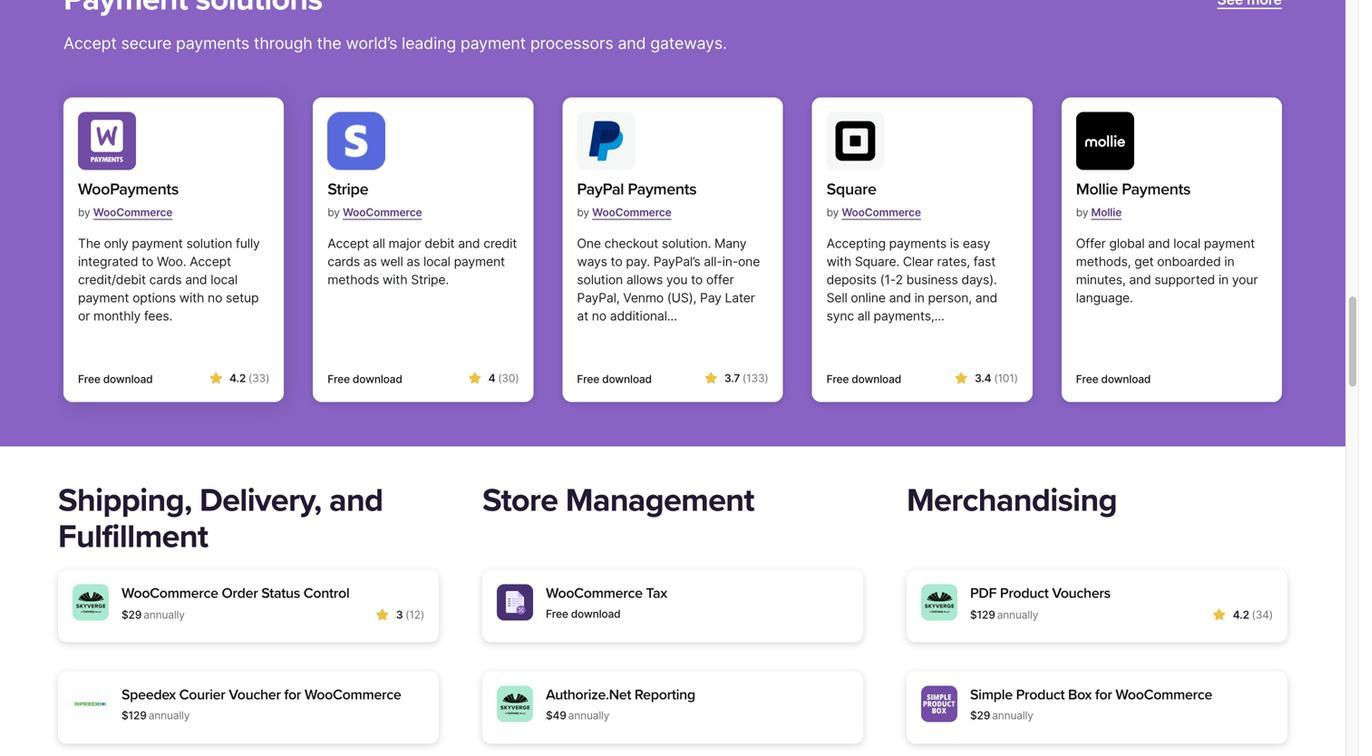 Task type: describe. For each thing, give the bounding box(es) containing it.
payments inside accepting payments is easy with square. clear rates, fast deposits (1-2 business days). sell online and in person, and sync all payments,...
[[889, 236, 947, 251]]

12
[[409, 608, 421, 622]]

$29 inside simple product box for woocommerce $29 annually
[[970, 709, 991, 722]]

shipping, delivery, and fulfillment
[[58, 481, 383, 557]]

get
[[1135, 254, 1154, 269]]

methods
[[328, 272, 379, 287]]

stripe by woocommerce
[[328, 179, 422, 219]]

woocommerce link for stripe
[[343, 198, 422, 226]]

4 ( 30 )
[[489, 372, 519, 385]]

payment up "woo."
[[132, 236, 183, 251]]

pdf product vouchers
[[970, 585, 1111, 602]]

minutes,
[[1076, 272, 1126, 287]]

or
[[78, 308, 90, 324]]

paypal payments by woocommerce
[[577, 179, 697, 219]]

4.2 ( 33 )
[[229, 372, 270, 385]]

shipping,
[[58, 481, 192, 520]]

vouchers
[[1052, 585, 1111, 602]]

by inside paypal payments by woocommerce
[[577, 206, 589, 219]]

woocommerce inside stripe by woocommerce
[[343, 206, 422, 219]]

woocommerce link for woopayments
[[93, 198, 173, 226]]

solution inside the one checkout solution. many ways to pay. paypal's all-in-one solution allows you to offer paypal, venmo (us), pay later at no additional...
[[577, 272, 623, 287]]

well
[[380, 254, 403, 269]]

major
[[389, 236, 421, 251]]

ways
[[577, 254, 607, 269]]

download for square
[[852, 373, 902, 386]]

all-
[[704, 254, 722, 269]]

woocommerce link for square
[[842, 198, 921, 226]]

woocommerce order status control
[[122, 585, 350, 602]]

payment inside offer global and local payment methods, get onboarded in minutes, and supported in your language.
[[1204, 236, 1255, 251]]

free download for stripe
[[328, 373, 402, 386]]

cards inside accept all major debit and credit cards as well as local payment methods with stripe.
[[328, 254, 360, 269]]

processors
[[530, 33, 614, 53]]

woocommerce tax link
[[546, 584, 849, 602]]

and inside the only payment solution fully integrated to woo. accept credit/debit cards and local payment options with no setup or monthly fees.
[[185, 272, 207, 287]]

by for stripe
[[328, 206, 340, 219]]

woocommerce inside woopayments by woocommerce
[[93, 206, 173, 219]]

4.2 for 4.2 ( 33 )
[[229, 372, 246, 385]]

merchandising
[[907, 481, 1117, 520]]

product for simple
[[1016, 686, 1065, 704]]

3.7 ( 133 )
[[725, 372, 769, 385]]

free inside woocommerce tax free download
[[546, 607, 568, 621]]

cards inside the only payment solution fully integrated to woo. accept credit/debit cards and local payment options with no setup or monthly fees.
[[149, 272, 182, 287]]

0 horizontal spatial payments
[[176, 33, 249, 53]]

no inside the only payment solution fully integrated to woo. accept credit/debit cards and local payment options with no setup or monthly fees.
[[208, 290, 222, 305]]

to inside the only payment solution fully integrated to woo. accept credit/debit cards and local payment options with no setup or monthly fees.
[[142, 254, 153, 269]]

venmo
[[623, 290, 664, 305]]

offer
[[706, 272, 734, 287]]

annually down woocommerce order status control
[[143, 608, 185, 622]]

simple
[[970, 686, 1013, 704]]

stripe link
[[328, 177, 422, 202]]

onboarded
[[1158, 254, 1221, 269]]

1 vertical spatial mollie
[[1092, 206, 1122, 219]]

(1-
[[880, 272, 896, 287]]

4.2 ( 34 )
[[1233, 608, 1273, 622]]

free download for paypal
[[577, 373, 652, 386]]

woopayments
[[78, 179, 179, 199]]

woocommerce inside speedex courier voucher for woocommerce $129 annually
[[305, 686, 401, 704]]

5 free download from the left
[[1076, 373, 1151, 386]]

33
[[252, 372, 266, 385]]

square by woocommerce
[[827, 179, 921, 219]]

(us),
[[667, 290, 697, 305]]

fast
[[974, 254, 996, 269]]

for for shipping, delivery, and fulfillment
[[284, 686, 301, 704]]

$29 annually
[[122, 608, 185, 622]]

box
[[1068, 686, 1092, 704]]

free download for square
[[827, 373, 902, 386]]

control
[[304, 585, 350, 602]]

payment right leading at the left top of the page
[[461, 33, 526, 53]]

only
[[104, 236, 128, 251]]

for for merchandising
[[1096, 686, 1112, 704]]

clear
[[903, 254, 934, 269]]

) for woopayments
[[266, 372, 270, 385]]

( for paypal payments
[[743, 372, 747, 385]]

pay.
[[626, 254, 650, 269]]

34
[[1256, 608, 1270, 622]]

by inside mollie payments by mollie
[[1076, 206, 1089, 219]]

accept secure payments through the world's leading payment processors and gateways.
[[63, 33, 732, 53]]

paypal
[[577, 179, 624, 199]]

woocommerce inside woocommerce tax free download
[[546, 585, 643, 602]]

1 vertical spatial in
[[1219, 272, 1229, 287]]

with inside accept all major debit and credit cards as well as local payment methods with stripe.
[[383, 272, 408, 287]]

monthly
[[93, 308, 141, 324]]

the
[[78, 236, 101, 251]]

is
[[950, 236, 960, 251]]

through
[[254, 33, 313, 53]]

setup
[[226, 290, 259, 305]]

3.4
[[975, 372, 992, 385]]

square
[[827, 179, 877, 199]]

authorize.net reporting $49 annually
[[546, 686, 696, 722]]

product for pdf
[[1000, 585, 1049, 602]]

by for square
[[827, 206, 839, 219]]

sell
[[827, 290, 848, 305]]

order
[[222, 585, 258, 602]]

local inside offer global and local payment methods, get onboarded in minutes, and supported in your language.
[[1174, 236, 1201, 251]]

one
[[577, 236, 601, 251]]

2
[[896, 272, 903, 287]]

solution inside the only payment solution fully integrated to woo. accept credit/debit cards and local payment options with no setup or monthly fees.
[[186, 236, 232, 251]]

download for woopayments
[[103, 373, 153, 386]]

download for paypal
[[602, 373, 652, 386]]

world's
[[346, 33, 397, 53]]

download inside woocommerce tax free download
[[571, 607, 621, 621]]

annually inside simple product box for woocommerce $29 annually
[[992, 709, 1034, 722]]

square link
[[827, 177, 921, 202]]

status
[[261, 585, 300, 602]]

woocommerce tax free download
[[546, 585, 667, 621]]

by for woopayments
[[78, 206, 90, 219]]

fees.
[[144, 308, 172, 324]]

and inside shipping, delivery, and fulfillment
[[329, 481, 383, 520]]

payment inside accept all major debit and credit cards as well as local payment methods with stripe.
[[454, 254, 505, 269]]

) for paypal payments
[[765, 372, 769, 385]]

woopayments by woocommerce
[[78, 179, 179, 219]]

deposits
[[827, 272, 877, 287]]

free download for woopayments
[[78, 373, 153, 386]]

mollie payments link
[[1076, 177, 1191, 202]]

speedex courier voucher for woocommerce link
[[122, 686, 424, 704]]

payments for mollie payments
[[1122, 179, 1191, 199]]

( for woopayments
[[248, 372, 252, 385]]

woocommerce link for paypal
[[592, 198, 672, 226]]



Task type: vqa. For each thing, say whether or not it's contained in the screenshot.


Task type: locate. For each thing, give the bounding box(es) containing it.
0 horizontal spatial $129
[[122, 709, 147, 722]]

woocommerce inside square by woocommerce
[[842, 206, 921, 219]]

authorize.net reporting link
[[546, 686, 849, 704]]

3 ( 12 )
[[396, 608, 424, 622]]

later
[[725, 290, 755, 305]]

checkout
[[605, 236, 659, 251]]

cards up methods
[[328, 254, 360, 269]]

0 horizontal spatial with
[[179, 290, 204, 305]]

paypal,
[[577, 290, 620, 305]]

4 woocommerce link from the left
[[842, 198, 921, 226]]

0 vertical spatial with
[[827, 254, 852, 269]]

solution left fully
[[186, 236, 232, 251]]

by inside square by woocommerce
[[827, 206, 839, 219]]

0 vertical spatial $29
[[122, 608, 142, 622]]

download for stripe
[[353, 373, 402, 386]]

tax
[[646, 585, 667, 602]]

2 for from the left
[[1096, 686, 1112, 704]]

product
[[1000, 585, 1049, 602], [1016, 686, 1065, 704]]

2 horizontal spatial with
[[827, 254, 852, 269]]

free up authorize.net
[[546, 607, 568, 621]]

business
[[907, 272, 958, 287]]

debit
[[425, 236, 455, 251]]

woocommerce link up 'accepting'
[[842, 198, 921, 226]]

by inside stripe by woocommerce
[[328, 206, 340, 219]]

by down paypal
[[577, 206, 589, 219]]

2 vertical spatial with
[[179, 290, 204, 305]]

pdf
[[970, 585, 997, 602]]

days).
[[962, 272, 997, 287]]

store
[[483, 481, 558, 520]]

1 vertical spatial product
[[1016, 686, 1065, 704]]

1 vertical spatial solution
[[577, 272, 623, 287]]

simple product box for woocommerce $29 annually
[[970, 686, 1213, 722]]

annually down pdf product vouchers
[[997, 608, 1039, 622]]

all up well
[[373, 236, 385, 251]]

fully
[[236, 236, 260, 251]]

annually down simple
[[992, 709, 1034, 722]]

free down or
[[78, 373, 100, 386]]

1 vertical spatial $129
[[122, 709, 147, 722]]

3.4 ( 101 )
[[975, 372, 1018, 385]]

0 horizontal spatial for
[[284, 686, 301, 704]]

4 by from the left
[[827, 206, 839, 219]]

stripe.
[[411, 272, 449, 287]]

0 horizontal spatial 4.2
[[229, 372, 246, 385]]

0 horizontal spatial as
[[363, 254, 377, 269]]

options
[[132, 290, 176, 305]]

1 horizontal spatial local
[[424, 254, 451, 269]]

voucher
[[229, 686, 281, 704]]

global
[[1110, 236, 1145, 251]]

online
[[851, 290, 886, 305]]

one checkout solution. many ways to pay. paypal's all-in-one solution allows you to offer paypal, venmo (us), pay later at no additional...
[[577, 236, 760, 324]]

credit/debit
[[78, 272, 146, 287]]

you
[[666, 272, 688, 287]]

reporting
[[635, 686, 696, 704]]

local up the "onboarded"
[[1174, 236, 1201, 251]]

credit
[[484, 236, 517, 251]]

accept right "woo."
[[190, 254, 231, 269]]

0 vertical spatial no
[[208, 290, 222, 305]]

1 horizontal spatial for
[[1096, 686, 1112, 704]]

1 vertical spatial accept
[[328, 236, 369, 251]]

accept for accept all major debit and credit cards as well as local payment methods with stripe.
[[328, 236, 369, 251]]

1 horizontal spatial 4.2
[[1233, 608, 1250, 622]]

0 vertical spatial all
[[373, 236, 385, 251]]

1 horizontal spatial solution
[[577, 272, 623, 287]]

3
[[396, 608, 403, 622]]

1 vertical spatial no
[[592, 308, 607, 324]]

no inside the one checkout solution. many ways to pay. paypal's all-in-one solution allows you to offer paypal, venmo (us), pay later at no additional...
[[592, 308, 607, 324]]

accept all major debit and credit cards as well as local payment methods with stripe.
[[328, 236, 517, 287]]

management
[[566, 481, 754, 520]]

paypal's
[[654, 254, 701, 269]]

1 horizontal spatial payments
[[889, 236, 947, 251]]

1 horizontal spatial as
[[407, 254, 420, 269]]

)
[[266, 372, 270, 385], [515, 372, 519, 385], [765, 372, 769, 385], [1015, 372, 1018, 385], [421, 608, 424, 622], [1270, 608, 1273, 622]]

1 horizontal spatial with
[[383, 272, 408, 287]]

4.2 left 33
[[229, 372, 246, 385]]

solution
[[186, 236, 232, 251], [577, 272, 623, 287]]

payment down credit/debit
[[78, 290, 129, 305]]

1 free download from the left
[[78, 373, 153, 386]]

by down stripe at left
[[328, 206, 340, 219]]

1 horizontal spatial cards
[[328, 254, 360, 269]]

payments up solution.
[[628, 179, 697, 199]]

1 vertical spatial payments
[[889, 236, 947, 251]]

many
[[715, 236, 747, 251]]

payments right mollie link
[[1122, 179, 1191, 199]]

product left box
[[1016, 686, 1065, 704]]

2 woocommerce link from the left
[[343, 198, 422, 226]]

woocommerce link up 'only'
[[93, 198, 173, 226]]

all inside accepting payments is easy with square. clear rates, fast deposits (1-2 business days). sell online and in person, and sync all payments,...
[[858, 308, 870, 324]]

$129
[[970, 608, 996, 622], [122, 709, 147, 722]]

free right 33
[[328, 373, 350, 386]]

2 vertical spatial local
[[211, 272, 238, 287]]

( for square
[[994, 372, 998, 385]]

0 horizontal spatial all
[[373, 236, 385, 251]]

4.2 left the 34
[[1233, 608, 1250, 622]]

free for square
[[827, 373, 849, 386]]

additional...
[[610, 308, 677, 324]]

2 vertical spatial in
[[915, 290, 925, 305]]

by inside woopayments by woocommerce
[[78, 206, 90, 219]]

5 by from the left
[[1076, 206, 1089, 219]]

( for stripe
[[498, 372, 502, 385]]

in-
[[722, 254, 738, 269]]

in up payments,...
[[915, 290, 925, 305]]

payments inside paypal payments by woocommerce
[[628, 179, 697, 199]]

free for stripe
[[328, 373, 350, 386]]

annually inside speedex courier voucher for woocommerce $129 annually
[[148, 709, 190, 722]]

payments
[[176, 33, 249, 53], [889, 236, 947, 251]]

no left setup
[[208, 290, 222, 305]]

free for paypal payments
[[577, 373, 600, 386]]

0 vertical spatial mollie
[[1076, 179, 1118, 199]]

all inside accept all major debit and credit cards as well as local payment methods with stripe.
[[373, 236, 385, 251]]

0 horizontal spatial local
[[211, 272, 238, 287]]

accept left secure
[[63, 33, 117, 53]]

delivery,
[[199, 481, 322, 520]]

for inside speedex courier voucher for woocommerce $129 annually
[[284, 686, 301, 704]]

for
[[284, 686, 301, 704], [1096, 686, 1112, 704]]

woo.
[[157, 254, 186, 269]]

for inside simple product box for woocommerce $29 annually
[[1096, 686, 1112, 704]]

store management
[[483, 481, 754, 520]]

3 woocommerce link from the left
[[592, 198, 672, 226]]

1 payments from the left
[[628, 179, 697, 199]]

accept
[[63, 33, 117, 53], [328, 236, 369, 251], [190, 254, 231, 269]]

2 horizontal spatial to
[[691, 272, 703, 287]]

2 horizontal spatial local
[[1174, 236, 1201, 251]]

0 horizontal spatial accept
[[63, 33, 117, 53]]

2 vertical spatial accept
[[190, 254, 231, 269]]

free download
[[78, 373, 153, 386], [328, 373, 402, 386], [577, 373, 652, 386], [827, 373, 902, 386], [1076, 373, 1151, 386]]

accept inside accept all major debit and credit cards as well as local payment methods with stripe.
[[328, 236, 369, 251]]

woopayments link
[[78, 177, 179, 202]]

0 horizontal spatial to
[[142, 254, 153, 269]]

1 horizontal spatial all
[[858, 308, 870, 324]]

cards down "woo."
[[149, 272, 182, 287]]

1 horizontal spatial to
[[611, 254, 623, 269]]

accept for accept secure payments through the world's leading payment processors and gateways.
[[63, 33, 117, 53]]

133
[[747, 372, 765, 385]]

0 horizontal spatial $29
[[122, 608, 142, 622]]

$129 down pdf
[[970, 608, 996, 622]]

free down "sync"
[[827, 373, 849, 386]]

$49
[[546, 709, 567, 722]]

woocommerce inside simple product box for woocommerce $29 annually
[[1116, 686, 1213, 704]]

1 horizontal spatial accept
[[190, 254, 231, 269]]

in up the your
[[1225, 254, 1235, 269]]

1 vertical spatial 4.2
[[1233, 608, 1250, 622]]

local down debit at the left top
[[424, 254, 451, 269]]

with down well
[[383, 272, 408, 287]]

payment up the your
[[1204, 236, 1255, 251]]

in
[[1225, 254, 1235, 269], [1219, 272, 1229, 287], [915, 290, 925, 305]]

product up $129 annually
[[1000, 585, 1049, 602]]

as left well
[[363, 254, 377, 269]]

solution.
[[662, 236, 711, 251]]

local inside the only payment solution fully integrated to woo. accept credit/debit cards and local payment options with no setup or monthly fees.
[[211, 272, 238, 287]]

0 horizontal spatial solution
[[186, 236, 232, 251]]

woocommerce order status control link
[[122, 584, 424, 602]]

2 as from the left
[[407, 254, 420, 269]]

1 vertical spatial all
[[858, 308, 870, 324]]

by left mollie link
[[1076, 206, 1089, 219]]

to right you
[[691, 272, 703, 287]]

0 vertical spatial product
[[1000, 585, 1049, 602]]

accept inside the only payment solution fully integrated to woo. accept credit/debit cards and local payment options with no setup or monthly fees.
[[190, 254, 231, 269]]

pdf product vouchers link
[[970, 584, 1273, 602]]

1 vertical spatial with
[[383, 272, 408, 287]]

4.2 for 4.2 ( 34 )
[[1233, 608, 1250, 622]]

3 by from the left
[[577, 206, 589, 219]]

leading
[[402, 33, 456, 53]]

1 vertical spatial cards
[[149, 272, 182, 287]]

(
[[248, 372, 252, 385], [498, 372, 502, 385], [743, 372, 747, 385], [994, 372, 998, 385], [406, 608, 409, 622], [1252, 608, 1256, 622]]

all down the online
[[858, 308, 870, 324]]

free for woopayments
[[78, 373, 100, 386]]

square.
[[855, 254, 900, 269]]

) for square
[[1015, 372, 1018, 385]]

0 vertical spatial payments
[[176, 33, 249, 53]]

2 free download from the left
[[328, 373, 402, 386]]

$129 inside speedex courier voucher for woocommerce $129 annually
[[122, 709, 147, 722]]

language.
[[1076, 290, 1133, 305]]

0 vertical spatial in
[[1225, 254, 1235, 269]]

$29 down fulfillment
[[122, 608, 142, 622]]

annually down authorize.net
[[568, 709, 610, 722]]

by up the
[[78, 206, 90, 219]]

0 horizontal spatial cards
[[149, 272, 182, 287]]

annually down speedex
[[148, 709, 190, 722]]

product inside simple product box for woocommerce $29 annually
[[1016, 686, 1065, 704]]

1 vertical spatial local
[[424, 254, 451, 269]]

woocommerce link up checkout
[[592, 198, 672, 226]]

the only payment solution fully integrated to woo. accept credit/debit cards and local payment options with no setup or monthly fees.
[[78, 236, 260, 324]]

paypal payments link
[[577, 177, 697, 202]]

$29 down simple
[[970, 709, 991, 722]]

free right 101
[[1076, 373, 1099, 386]]

free down at
[[577, 373, 600, 386]]

0 vertical spatial $129
[[970, 608, 996, 622]]

2 payments from the left
[[1122, 179, 1191, 199]]

0 horizontal spatial payments
[[628, 179, 697, 199]]

2 horizontal spatial accept
[[328, 236, 369, 251]]

and inside accept all major debit and credit cards as well as local payment methods with stripe.
[[458, 236, 480, 251]]

one
[[738, 254, 760, 269]]

integrated
[[78, 254, 138, 269]]

local up setup
[[211, 272, 238, 287]]

stripe
[[328, 179, 368, 199]]

0 horizontal spatial no
[[208, 290, 222, 305]]

speedex courier voucher for woocommerce $129 annually
[[122, 686, 401, 722]]

3.7
[[725, 372, 740, 385]]

1 by from the left
[[78, 206, 90, 219]]

solution up paypal,
[[577, 272, 623, 287]]

0 vertical spatial 4.2
[[229, 372, 246, 385]]

to left "woo."
[[142, 254, 153, 269]]

in inside accepting payments is easy with square. clear rates, fast deposits (1-2 business days). sell online and in person, and sync all payments,...
[[915, 290, 925, 305]]

pay
[[700, 290, 722, 305]]

1 as from the left
[[363, 254, 377, 269]]

with right options
[[179, 290, 204, 305]]

1 for from the left
[[284, 686, 301, 704]]

as down major
[[407, 254, 420, 269]]

the
[[317, 33, 342, 53]]

no right at
[[592, 308, 607, 324]]

with inside the only payment solution fully integrated to woo. accept credit/debit cards and local payment options with no setup or monthly fees.
[[179, 290, 204, 305]]

offer global and local payment methods, get onboarded in minutes, and supported in your language.
[[1076, 236, 1258, 305]]

gateways.
[[650, 33, 727, 53]]

3 free download from the left
[[577, 373, 652, 386]]

101
[[998, 372, 1015, 385]]

1 vertical spatial $29
[[970, 709, 991, 722]]

simple product box for woocommerce link
[[970, 686, 1273, 704]]

courier
[[179, 686, 225, 704]]

by down 'square' on the right
[[827, 206, 839, 219]]

1 horizontal spatial $29
[[970, 709, 991, 722]]

1 horizontal spatial $129
[[970, 608, 996, 622]]

annually inside authorize.net reporting $49 annually
[[568, 709, 610, 722]]

to left pay.
[[611, 254, 623, 269]]

with up deposits
[[827, 254, 852, 269]]

in left the your
[[1219, 272, 1229, 287]]

1 woocommerce link from the left
[[93, 198, 173, 226]]

your
[[1232, 272, 1258, 287]]

woocommerce inside paypal payments by woocommerce
[[592, 206, 672, 219]]

2 by from the left
[[328, 206, 340, 219]]

payments right secure
[[176, 33, 249, 53]]

0 vertical spatial local
[[1174, 236, 1201, 251]]

) for stripe
[[515, 372, 519, 385]]

for right box
[[1096, 686, 1112, 704]]

with inside accepting payments is easy with square. clear rates, fast deposits (1-2 business days). sell online and in person, and sync all payments,...
[[827, 254, 852, 269]]

4 free download from the left
[[827, 373, 902, 386]]

accept up methods
[[328, 236, 369, 251]]

payments for paypal payments
[[628, 179, 697, 199]]

for right voucher
[[284, 686, 301, 704]]

woocommerce inside woocommerce order status control link
[[122, 585, 218, 602]]

cards
[[328, 254, 360, 269], [149, 272, 182, 287]]

payments,...
[[874, 308, 945, 324]]

0 vertical spatial accept
[[63, 33, 117, 53]]

download
[[103, 373, 153, 386], [353, 373, 402, 386], [602, 373, 652, 386], [852, 373, 902, 386], [1101, 373, 1151, 386], [571, 607, 621, 621]]

mollie link
[[1092, 198, 1122, 226]]

0 vertical spatial cards
[[328, 254, 360, 269]]

payment down credit
[[454, 254, 505, 269]]

payments up clear
[[889, 236, 947, 251]]

30
[[502, 372, 515, 385]]

local inside accept all major debit and credit cards as well as local payment methods with stripe.
[[424, 254, 451, 269]]

0 vertical spatial solution
[[186, 236, 232, 251]]

payments inside mollie payments by mollie
[[1122, 179, 1191, 199]]

accepting payments is easy with square. clear rates, fast deposits (1-2 business days). sell online and in person, and sync all payments,...
[[827, 236, 998, 324]]

woocommerce link up major
[[343, 198, 422, 226]]

1 horizontal spatial payments
[[1122, 179, 1191, 199]]

sync
[[827, 308, 854, 324]]

authorize.net
[[546, 686, 631, 704]]

$129 down speedex
[[122, 709, 147, 722]]

1 horizontal spatial no
[[592, 308, 607, 324]]



